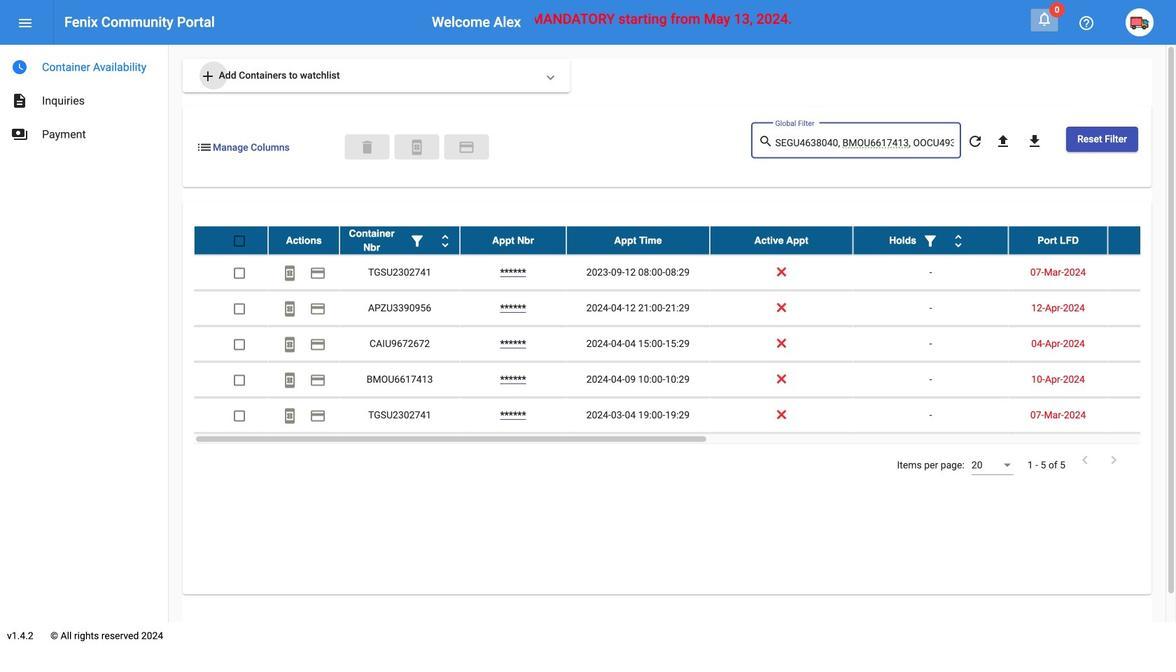 Task type: locate. For each thing, give the bounding box(es) containing it.
4 cell from the top
[[1109, 363, 1177, 398]]

Global Watchlist Filter field
[[776, 138, 954, 149]]

cell
[[1109, 255, 1177, 290], [1109, 291, 1177, 326], [1109, 327, 1177, 362], [1109, 363, 1177, 398], [1109, 398, 1177, 433]]

2 column header from the left
[[340, 227, 460, 255]]

8 column header from the left
[[1109, 227, 1177, 255]]

7 column header from the left
[[1009, 227, 1109, 255]]

no color image
[[11, 59, 28, 76], [11, 92, 28, 109], [11, 126, 28, 143], [967, 133, 984, 150], [995, 133, 1012, 150], [1027, 133, 1044, 150], [196, 139, 213, 156], [458, 139, 475, 156], [282, 265, 298, 282], [310, 265, 326, 282], [310, 301, 326, 318], [310, 336, 326, 353], [282, 372, 298, 389], [310, 372, 326, 389], [310, 408, 326, 425], [1077, 452, 1094, 469]]

6 row from the top
[[194, 398, 1177, 434]]

navigation
[[0, 45, 168, 151]]

no color image
[[1037, 11, 1054, 27], [17, 15, 34, 31], [1079, 15, 1096, 31], [200, 68, 216, 85], [759, 133, 776, 150], [409, 139, 426, 156], [409, 233, 426, 250], [437, 233, 454, 250], [923, 233, 939, 250], [951, 233, 967, 250], [282, 301, 298, 318], [282, 336, 298, 353], [282, 408, 298, 425], [1106, 452, 1123, 469]]

4 column header from the left
[[567, 227, 710, 255]]

1 cell from the top
[[1109, 255, 1177, 290]]

column header
[[268, 227, 340, 255], [340, 227, 460, 255], [460, 227, 567, 255], [567, 227, 710, 255], [710, 227, 854, 255], [854, 227, 1009, 255], [1009, 227, 1109, 255], [1109, 227, 1177, 255]]

4 row from the top
[[194, 327, 1177, 363]]

delete image
[[359, 139, 376, 156]]

grid
[[194, 227, 1177, 444]]

5 cell from the top
[[1109, 398, 1177, 433]]

row
[[194, 227, 1177, 255], [194, 255, 1177, 291], [194, 291, 1177, 327], [194, 327, 1177, 363], [194, 363, 1177, 398], [194, 398, 1177, 434]]

2 cell from the top
[[1109, 291, 1177, 326]]



Task type: describe. For each thing, give the bounding box(es) containing it.
1 row from the top
[[194, 227, 1177, 255]]

3 row from the top
[[194, 291, 1177, 327]]

2 row from the top
[[194, 255, 1177, 291]]

6 column header from the left
[[854, 227, 1009, 255]]

5 row from the top
[[194, 363, 1177, 398]]

5 column header from the left
[[710, 227, 854, 255]]

3 column header from the left
[[460, 227, 567, 255]]

3 cell from the top
[[1109, 327, 1177, 362]]

1 column header from the left
[[268, 227, 340, 255]]



